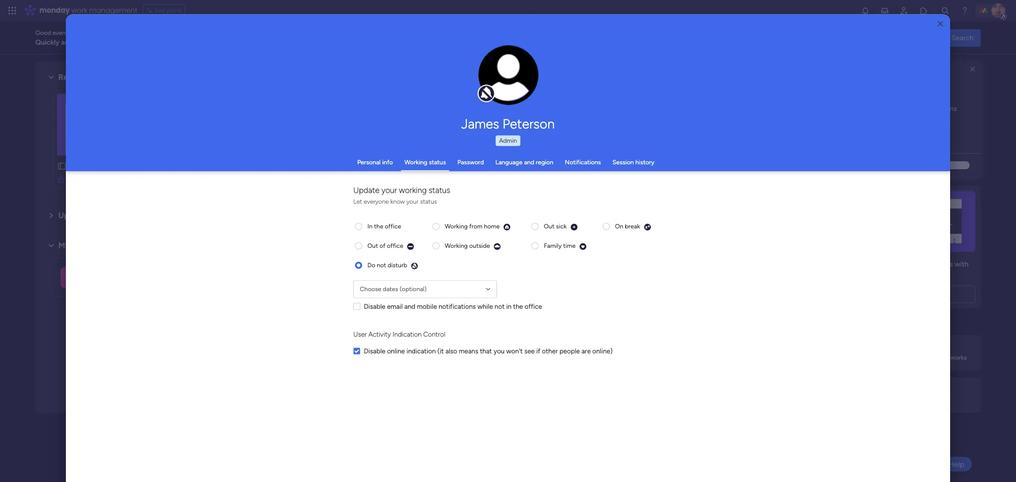 Task type: describe. For each thing, give the bounding box(es) containing it.
language and region link
[[495, 158, 553, 166]]

change profile picture
[[489, 80, 527, 94]]

boost
[[853, 260, 872, 268]]

(it
[[437, 347, 444, 355]]

working outside
[[445, 242, 490, 250]]

learn how monday.com works
[[883, 354, 967, 362]]

notifications
[[439, 303, 476, 311]]

do not disturb
[[367, 262, 407, 269]]

help
[[948, 460, 964, 469]]

control
[[423, 330, 445, 338]]

1 vertical spatial and
[[524, 158, 534, 166]]

search everything image
[[941, 6, 950, 15]]

main for first component icon from the left
[[126, 176, 140, 184]]

break
[[625, 223, 640, 230]]

recently
[[58, 73, 91, 82]]

james!
[[77, 29, 97, 36]]

indication
[[393, 330, 422, 338]]

outside
[[469, 242, 490, 250]]

1 horizontal spatial and
[[404, 303, 415, 311]]

game
[[114, 162, 133, 170]]

public board image for trading card game
[[57, 161, 67, 171]]

that
[[480, 347, 492, 355]]

close my workspaces image
[[46, 240, 57, 251]]

management down the marketing plan
[[212, 176, 249, 184]]

disable for disable online indication (it also means that you won't see if other people are online)
[[364, 347, 385, 355]]

in
[[367, 223, 373, 230]]

update feed (inbox)
[[58, 211, 132, 221]]

out sick
[[544, 223, 567, 230]]

trading
[[70, 162, 95, 170]]

everyone
[[364, 198, 389, 205]]

also
[[445, 347, 457, 355]]

inbox image
[[880, 6, 889, 15]]

inbox
[[148, 38, 166, 46]]

invite members image
[[900, 6, 909, 15]]

are
[[581, 347, 591, 355]]

preview image for family time
[[579, 243, 587, 250]]

templates
[[893, 270, 925, 279]]

know
[[390, 198, 405, 205]]

notifications image
[[861, 6, 870, 15]]

workspaces inside 'good evening, james! quickly access your recent boards, inbox and workspaces'
[[181, 38, 219, 46]]

user
[[353, 330, 367, 338]]

james peterson dialog
[[66, 14, 950, 482]]

sick
[[556, 223, 567, 230]]

working for working from home
[[445, 223, 468, 230]]

p
[[458, 271, 464, 284]]

1 horizontal spatial not
[[495, 303, 505, 311]]

indication
[[407, 347, 436, 355]]

apps image
[[919, 6, 928, 15]]

working status
[[404, 158, 446, 166]]

workspace for second component icon from left
[[271, 176, 300, 184]]

enable desktop notifications
[[870, 105, 957, 113]]

add to favorites image
[[156, 162, 165, 170]]

work management > main workspace for second component icon from left
[[197, 176, 300, 184]]

james peterson button
[[386, 116, 630, 132]]

close recently visited image
[[46, 72, 57, 83]]

from
[[469, 223, 482, 230]]

change profile picture button
[[478, 45, 538, 105]]

m
[[67, 271, 76, 284]]

language and region
[[495, 158, 553, 166]]

see plans
[[155, 7, 181, 14]]

dates
[[383, 285, 398, 293]]

help center element
[[848, 378, 981, 413]]

working for working outside
[[445, 242, 468, 250]]

disable for disable email and mobile notifications while not in the office
[[364, 303, 385, 311]]

while
[[477, 303, 493, 311]]

quick search results list box
[[46, 83, 827, 200]]

plan
[[234, 162, 248, 170]]

plans
[[167, 7, 181, 14]]

online)
[[592, 347, 613, 355]]

2 vertical spatial office
[[525, 303, 542, 311]]

made
[[874, 270, 892, 279]]

help button
[[941, 457, 972, 472]]

open update feed (inbox) image
[[46, 210, 57, 221]]

recent
[[101, 38, 121, 46]]

works
[[950, 354, 967, 362]]

recently visited
[[58, 73, 117, 82]]

0 vertical spatial status
[[429, 158, 446, 166]]

component image
[[477, 280, 485, 288]]

session history
[[612, 158, 654, 166]]

visited
[[93, 73, 117, 82]]

office for in the office
[[385, 223, 401, 230]]

online
[[387, 347, 405, 355]]

choose dates (optional)
[[360, 285, 427, 293]]

disturb
[[388, 262, 407, 269]]

work management > main workspace for first component icon from the left
[[68, 176, 171, 184]]

enable desktop notifications link
[[870, 104, 981, 114]]

search
[[952, 33, 974, 42]]

office for out of office
[[387, 242, 403, 250]]

quick search
[[931, 33, 974, 42]]

your inside boost your workflow in minutes with ready-made templates
[[874, 260, 888, 268]]

james
[[461, 116, 499, 132]]

management down trading card game
[[83, 176, 120, 184]]

working for working status
[[404, 158, 427, 166]]

mobile
[[417, 303, 437, 311]]

card
[[96, 162, 112, 170]]

in inside james peterson dialog
[[506, 303, 511, 311]]

see
[[155, 7, 165, 14]]

james peterson
[[461, 116, 555, 132]]

notifications link
[[565, 158, 601, 166]]

good
[[35, 29, 51, 36]]

you
[[494, 347, 505, 355]]

admin
[[499, 137, 517, 144]]

quick search button
[[917, 29, 981, 47]]

activity
[[368, 330, 391, 338]]

good evening, james! quickly access your recent boards, inbox and workspaces
[[35, 29, 219, 46]]

minutes
[[928, 260, 953, 268]]

my workspaces
[[58, 241, 115, 251]]

enable
[[870, 105, 890, 113]]

access
[[61, 38, 83, 46]]



Task type: locate. For each thing, give the bounding box(es) containing it.
0 horizontal spatial notifications
[[565, 158, 601, 166]]

quickly
[[35, 38, 59, 46]]

notifications right region
[[565, 158, 601, 166]]

out for out sick
[[544, 223, 554, 230]]

your inside 'good evening, james! quickly access your recent boards, inbox and workspaces'
[[85, 38, 99, 46]]

not right the while
[[495, 303, 505, 311]]

language
[[495, 158, 522, 166]]

1 workspace image from the left
[[61, 267, 82, 288]]

0 vertical spatial working
[[404, 158, 427, 166]]

0 horizontal spatial not
[[377, 262, 386, 269]]

boards,
[[123, 38, 147, 46]]

other
[[542, 347, 558, 355]]

1 vertical spatial the
[[513, 303, 523, 311]]

2 vertical spatial status
[[420, 198, 437, 205]]

templates image image
[[856, 191, 973, 252]]

1 vertical spatial in
[[506, 303, 511, 311]]

0 horizontal spatial work management > main workspace
[[68, 176, 171, 184]]

(inbox)
[[106, 211, 132, 221]]

monday work management
[[39, 5, 137, 15]]

out left of
[[367, 242, 378, 250]]

m button
[[51, 258, 432, 297]]

public board image left the trading
[[57, 161, 67, 171]]

2 disable from the top
[[364, 347, 385, 355]]

management right component image
[[504, 280, 543, 288]]

workflow
[[889, 260, 918, 268]]

means
[[459, 347, 478, 355]]

1 horizontal spatial out
[[544, 223, 554, 230]]

how
[[900, 354, 912, 362]]

workspace down add to favorites icon in the top of the page
[[141, 176, 171, 184]]

session history link
[[612, 158, 654, 166]]

2 > from the left
[[250, 176, 254, 184]]

workspace
[[141, 176, 171, 184], [271, 176, 300, 184]]

preview image right time at the right bottom of the page
[[579, 243, 587, 250]]

preview image for out of office
[[407, 243, 414, 250]]

marketing
[[199, 162, 232, 170]]

1 horizontal spatial component image
[[186, 175, 194, 183]]

workspace down add to favorites image
[[271, 176, 300, 184]]

the right in
[[374, 223, 383, 230]]

status left "password" link
[[429, 158, 446, 166]]

quick
[[931, 33, 950, 42]]

0 vertical spatial disable
[[364, 303, 385, 311]]

feed
[[87, 211, 104, 221]]

0 horizontal spatial preview image
[[493, 243, 501, 250]]

update up let
[[353, 185, 379, 195]]

office up the out of office
[[385, 223, 401, 230]]

update your working status let everyone know your status
[[353, 185, 450, 205]]

select product image
[[8, 6, 17, 15]]

dapulse x slim image
[[967, 64, 978, 75]]

update right "open update feed (inbox)" image
[[58, 211, 85, 221]]

working
[[404, 158, 427, 166], [445, 223, 468, 230], [445, 242, 468, 250]]

component image
[[57, 175, 65, 183], [186, 175, 194, 183]]

0 horizontal spatial in
[[506, 303, 511, 311]]

james peterson image
[[991, 4, 1005, 18]]

profile
[[511, 80, 527, 86]]

0 vertical spatial update
[[353, 185, 379, 195]]

of
[[380, 242, 385, 250]]

management
[[89, 5, 137, 15], [83, 176, 120, 184], [212, 176, 249, 184], [504, 280, 543, 288]]

office down work management
[[525, 303, 542, 311]]

out of office
[[367, 242, 403, 250]]

workspace image containing m
[[61, 267, 82, 288]]

2 public board image from the left
[[186, 161, 196, 171]]

2 workspace from the left
[[271, 176, 300, 184]]

working left outside
[[445, 242, 468, 250]]

working
[[399, 185, 427, 195]]

see
[[524, 347, 535, 355]]

out left sick
[[544, 223, 554, 230]]

preview image right disturb
[[411, 262, 418, 270]]

2 vertical spatial working
[[445, 242, 468, 250]]

monday.com
[[913, 354, 949, 362]]

workspace image inside m button
[[61, 267, 82, 288]]

with
[[955, 260, 968, 268]]

in the office
[[367, 223, 401, 230]]

disable email and mobile notifications while not in the office
[[364, 303, 542, 311]]

0 horizontal spatial workspaces
[[72, 241, 115, 251]]

preview image for working from home
[[503, 223, 511, 231]]

personal info
[[357, 158, 393, 166]]

workspace for first component icon from the left
[[141, 176, 171, 184]]

0 horizontal spatial main
[[126, 176, 140, 184]]

1 workspace from the left
[[141, 176, 171, 184]]

1 work management > main workspace from the left
[[68, 176, 171, 184]]

disable online indication (it also means that you won't see if other people are online)
[[364, 347, 613, 355]]

peterson
[[502, 116, 555, 132]]

status
[[429, 158, 446, 166], [429, 185, 450, 195], [420, 198, 437, 205]]

preview image for working outside
[[493, 243, 501, 250]]

1 horizontal spatial workspaces
[[181, 38, 219, 46]]

1 vertical spatial office
[[387, 242, 403, 250]]

1 horizontal spatial work management > main workspace
[[197, 176, 300, 184]]

preview image
[[644, 223, 651, 231], [493, 243, 501, 250], [579, 243, 587, 250]]

0 vertical spatial the
[[374, 223, 383, 230]]

disable down activity
[[364, 347, 385, 355]]

learn
[[883, 354, 898, 362]]

your up know
[[381, 185, 397, 195]]

help image
[[960, 6, 969, 15]]

preview image
[[503, 223, 511, 231], [570, 223, 578, 231], [407, 243, 414, 250], [411, 262, 418, 270]]

1 vertical spatial not
[[495, 303, 505, 311]]

1 main from the left
[[126, 176, 140, 184]]

see plans button
[[143, 4, 185, 17]]

1 horizontal spatial preview image
[[579, 243, 587, 250]]

(optional)
[[400, 285, 427, 293]]

0 vertical spatial out
[[544, 223, 554, 230]]

0 horizontal spatial the
[[374, 223, 383, 230]]

update for update your working status let everyone know your status
[[353, 185, 379, 195]]

preview image right sick
[[570, 223, 578, 231]]

1 horizontal spatial in
[[920, 260, 926, 268]]

0 vertical spatial not
[[377, 262, 386, 269]]

2 horizontal spatial preview image
[[644, 223, 651, 231]]

1 horizontal spatial update
[[353, 185, 379, 195]]

choose
[[360, 285, 381, 293]]

update
[[353, 185, 379, 195], [58, 211, 85, 221]]

in left minutes
[[920, 260, 926, 268]]

work right component image
[[488, 280, 503, 288]]

update for update feed (inbox)
[[58, 211, 85, 221]]

1 > from the left
[[121, 176, 125, 184]]

your down james!
[[85, 38, 99, 46]]

not right do
[[377, 262, 386, 269]]

trading card game
[[70, 162, 133, 170]]

2 component image from the left
[[186, 175, 194, 183]]

on break
[[615, 223, 640, 230]]

the down work management
[[513, 303, 523, 311]]

email
[[387, 303, 403, 311]]

1 vertical spatial status
[[429, 185, 450, 195]]

family
[[544, 242, 562, 250]]

user activity indication control
[[353, 330, 445, 338]]

work up james!
[[71, 5, 87, 15]]

evening,
[[52, 29, 76, 36]]

1 vertical spatial workspaces
[[72, 241, 115, 251]]

0 horizontal spatial workspace
[[141, 176, 171, 184]]

1 vertical spatial working
[[445, 223, 468, 230]]

1 vertical spatial out
[[367, 242, 378, 250]]

workspace image
[[61, 267, 82, 288], [450, 267, 471, 288]]

in
[[920, 260, 926, 268], [506, 303, 511, 311]]

workspace image containing p
[[450, 267, 471, 288]]

notifications inside james peterson dialog
[[565, 158, 601, 166]]

ready-
[[853, 270, 874, 279]]

working up working
[[404, 158, 427, 166]]

work management > main workspace down plan
[[197, 176, 300, 184]]

if
[[536, 347, 540, 355]]

notifications right desktop
[[918, 105, 957, 113]]

management up 'good evening, james! quickly access your recent boards, inbox and workspaces' at left
[[89, 5, 137, 15]]

and right inbox on the left
[[168, 38, 179, 46]]

region
[[536, 158, 553, 166]]

2 workspace image from the left
[[450, 267, 471, 288]]

workspaces right my
[[72, 241, 115, 251]]

my
[[58, 241, 70, 251]]

time
[[563, 242, 576, 250]]

public board image for marketing plan
[[186, 161, 196, 171]]

update inside update your working status let everyone know your status
[[353, 185, 379, 195]]

monday
[[39, 5, 70, 15]]

and left region
[[524, 158, 534, 166]]

0 horizontal spatial update
[[58, 211, 85, 221]]

1 component image from the left
[[57, 175, 65, 183]]

work management > main workspace
[[68, 176, 171, 184], [197, 176, 300, 184]]

do
[[367, 262, 375, 269]]

work management > main workspace down game
[[68, 176, 171, 184]]

1 disable from the top
[[364, 303, 385, 311]]

0 horizontal spatial component image
[[57, 175, 65, 183]]

1 horizontal spatial public board image
[[186, 161, 196, 171]]

status right working
[[429, 185, 450, 195]]

0 horizontal spatial workspace image
[[61, 267, 82, 288]]

workspace image left component image
[[450, 267, 471, 288]]

your down working
[[406, 198, 419, 205]]

and right email
[[404, 303, 415, 311]]

1 horizontal spatial >
[[250, 176, 254, 184]]

0 vertical spatial workspaces
[[181, 38, 219, 46]]

work down the trading
[[68, 176, 82, 184]]

preview image right break
[[644, 223, 651, 231]]

public board image left marketing on the left top of the page
[[186, 161, 196, 171]]

and inside 'good evening, james! quickly access your recent boards, inbox and workspaces'
[[168, 38, 179, 46]]

1 horizontal spatial notifications
[[918, 105, 957, 113]]

0 vertical spatial and
[[168, 38, 179, 46]]

1 vertical spatial notifications
[[565, 158, 601, 166]]

status down working
[[420, 198, 437, 205]]

2 work management > main workspace from the left
[[197, 176, 300, 184]]

not
[[377, 262, 386, 269], [495, 303, 505, 311]]

working from home
[[445, 223, 500, 230]]

preview image right outside
[[493, 243, 501, 250]]

history
[[635, 158, 654, 166]]

0 vertical spatial office
[[385, 223, 401, 230]]

in right the while
[[506, 303, 511, 311]]

check image
[[354, 349, 359, 354]]

1 horizontal spatial workspace image
[[450, 267, 471, 288]]

out for out of office
[[367, 242, 378, 250]]

2 main from the left
[[256, 176, 269, 184]]

2 horizontal spatial and
[[524, 158, 534, 166]]

personal
[[357, 158, 381, 166]]

0 horizontal spatial out
[[367, 242, 378, 250]]

your up made
[[874, 260, 888, 268]]

workspace image down my
[[61, 267, 82, 288]]

0 horizontal spatial public board image
[[57, 161, 67, 171]]

1 vertical spatial disable
[[364, 347, 385, 355]]

desktop
[[892, 105, 916, 113]]

preview image up disturb
[[407, 243, 414, 250]]

0 horizontal spatial and
[[168, 38, 179, 46]]

0 vertical spatial in
[[920, 260, 926, 268]]

preview image right home
[[503, 223, 511, 231]]

2 vertical spatial and
[[404, 303, 415, 311]]

working status link
[[404, 158, 446, 166]]

>
[[121, 176, 125, 184], [250, 176, 254, 184]]

workspaces
[[181, 38, 219, 46], [72, 241, 115, 251]]

preview image for do not disturb
[[411, 262, 418, 270]]

1 horizontal spatial the
[[513, 303, 523, 311]]

office right of
[[387, 242, 403, 250]]

preview image for on break
[[644, 223, 651, 231]]

boost your workflow in minutes with ready-made templates
[[853, 260, 968, 279]]

marketing plan
[[199, 162, 248, 170]]

notifications
[[918, 105, 957, 113], [565, 158, 601, 166]]

0 horizontal spatial >
[[121, 176, 125, 184]]

add to favorites image
[[285, 162, 294, 170]]

close image
[[938, 21, 943, 27]]

preview image for out sick
[[570, 223, 578, 231]]

office
[[385, 223, 401, 230], [387, 242, 403, 250], [525, 303, 542, 311]]

1 horizontal spatial main
[[256, 176, 269, 184]]

public board image
[[57, 161, 67, 171], [186, 161, 196, 171]]

1 public board image from the left
[[57, 161, 67, 171]]

work down marketing on the left top of the page
[[197, 176, 211, 184]]

your
[[85, 38, 99, 46], [381, 185, 397, 195], [406, 198, 419, 205], [874, 260, 888, 268]]

picture
[[499, 87, 517, 94]]

0 vertical spatial notifications
[[918, 105, 957, 113]]

workspaces down plans
[[181, 38, 219, 46]]

disable down choose
[[364, 303, 385, 311]]

main for second component icon from left
[[256, 176, 269, 184]]

1 vertical spatial update
[[58, 211, 85, 221]]

let
[[353, 198, 362, 205]]

in inside boost your workflow in minutes with ready-made templates
[[920, 260, 926, 268]]

working left the from
[[445, 223, 468, 230]]

1 horizontal spatial workspace
[[271, 176, 300, 184]]



Task type: vqa. For each thing, say whether or not it's contained in the screenshot.
not to the top
yes



